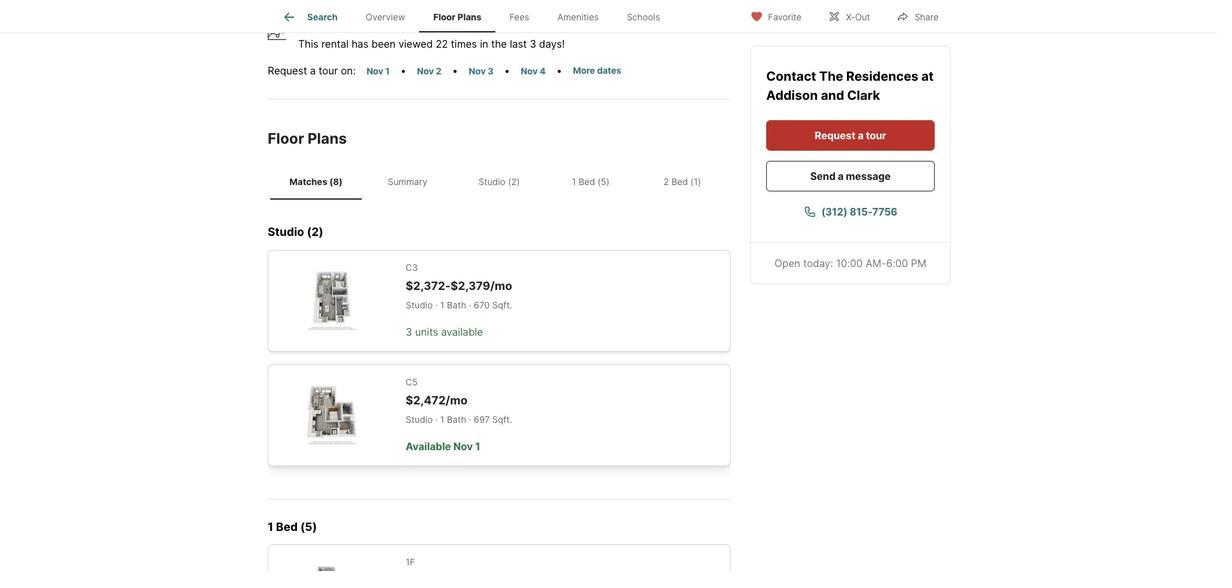Task type: describe. For each thing, give the bounding box(es) containing it.
0 horizontal spatial 1 bed (5)
[[268, 520, 317, 534]]

times
[[451, 38, 477, 50]]

more dates
[[573, 65, 622, 76]]

· down $2,472/mo at the left of the page
[[435, 414, 438, 425]]

0 horizontal spatial (5)
[[300, 520, 317, 534]]

nov 4
[[521, 66, 546, 76]]

10:00
[[837, 257, 863, 270]]

(1)
[[691, 176, 701, 187]]

3 units available
[[406, 326, 483, 339]]

summary
[[388, 176, 428, 187]]

studio · 1 bath · 697 sqft.
[[406, 414, 513, 425]]

units
[[415, 326, 438, 339]]

nov 1 button
[[361, 64, 396, 78]]

nov 2 button
[[412, 64, 447, 78]]

available nov 1
[[406, 440, 481, 453]]

available
[[406, 440, 451, 453]]

nov 1
[[367, 66, 390, 76]]

message
[[846, 170, 891, 183]]

1 vertical spatial studio (2)
[[268, 225, 324, 239]]

viewed
[[399, 38, 433, 50]]

· left 670
[[469, 300, 471, 311]]

request a tour button
[[767, 120, 935, 151]]

x-out
[[846, 11, 871, 22]]

request for request a tour
[[815, 129, 856, 142]]

contact
[[767, 69, 820, 84]]

floor inside tab
[[434, 12, 456, 22]]

nov 3
[[469, 66, 494, 76]]

1 vertical spatial plans
[[308, 130, 347, 148]]

1 bed (5) inside tab
[[572, 176, 610, 187]]

send a message button
[[767, 161, 935, 192]]

request a tour
[[815, 129, 887, 142]]

(312)
[[822, 206, 848, 218]]

$2,472/mo
[[406, 394, 468, 407]]

residences
[[847, 69, 919, 84]]

2 inside 'nov 2' button
[[436, 66, 442, 76]]

$2,372-
[[406, 279, 451, 293]]

available
[[441, 326, 483, 339]]

open today: 10:00 am-6:00 pm
[[775, 257, 927, 270]]

x-out button
[[818, 3, 881, 29]]

2 bed (1)
[[664, 176, 701, 187]]

• for nov 2
[[453, 64, 458, 77]]

1f
[[406, 557, 415, 568]]

summary tab
[[362, 166, 454, 197]]

overview
[[366, 12, 406, 22]]

1f button
[[268, 545, 731, 571]]

the
[[491, 38, 507, 50]]

nov 3 button
[[463, 64, 499, 78]]

1 vertical spatial floor plans
[[268, 130, 347, 148]]

popular rental
[[298, 17, 368, 30]]

• for nov 4
[[557, 64, 563, 77]]

tab list containing search
[[268, 0, 685, 32]]

matches (8)
[[290, 176, 343, 187]]

nov 2
[[417, 66, 442, 76]]

clark
[[848, 88, 881, 103]]

floor plans inside floor plans tab
[[434, 12, 482, 22]]

a for send a message
[[838, 170, 844, 183]]

fees
[[510, 12, 530, 22]]

(312) 815-7756
[[822, 206, 898, 218]]

bath for $2,372-
[[447, 300, 467, 311]]

studio for summary
[[479, 176, 506, 187]]

nov 4 button
[[515, 64, 552, 78]]

search
[[307, 12, 338, 22]]

(312) 815-7756 button
[[767, 197, 935, 227]]

(8)
[[330, 176, 343, 187]]

• for nov 3
[[505, 64, 510, 77]]

schools
[[627, 12, 660, 22]]

out
[[856, 11, 871, 22]]

· left 697 in the bottom left of the page
[[469, 414, 471, 425]]

bath for $2,472/mo
[[447, 414, 467, 425]]

studio for $2,372-$2,379/mo
[[406, 300, 433, 311]]

· down '$2,372-'
[[435, 300, 438, 311]]

share button
[[886, 3, 950, 29]]

open
[[775, 257, 801, 270]]

815-
[[850, 206, 873, 218]]

and
[[821, 88, 845, 103]]

matches (8) tab
[[270, 166, 362, 197]]



Task type: locate. For each thing, give the bounding box(es) containing it.
1
[[386, 66, 390, 76], [572, 176, 576, 187], [440, 300, 445, 311], [440, 414, 445, 425], [476, 440, 481, 453], [268, 520, 273, 534]]

3 down "in"
[[488, 66, 494, 76]]

• right 4
[[557, 64, 563, 77]]

bath left 697 in the bottom left of the page
[[447, 414, 467, 425]]

3 inside 'button'
[[488, 66, 494, 76]]

0 horizontal spatial studio (2)
[[268, 225, 324, 239]]

studio inside tab
[[479, 176, 506, 187]]

sqft. right 697 in the bottom left of the page
[[492, 414, 513, 425]]

studio (2)
[[479, 176, 520, 187], [268, 225, 324, 239]]

last
[[510, 38, 527, 50]]

nov for nov 4
[[521, 66, 538, 76]]

0 vertical spatial request
[[268, 64, 307, 77]]

0 vertical spatial floor
[[434, 12, 456, 22]]

rental for popular
[[339, 17, 368, 30]]

floor
[[434, 12, 456, 22], [268, 130, 304, 148]]

1 horizontal spatial 2
[[664, 176, 669, 187]]

floor up 22
[[434, 12, 456, 22]]

dates
[[597, 65, 622, 76]]

2 inside 2 bed (1) tab
[[664, 176, 669, 187]]

matches
[[290, 176, 328, 187]]

6:00
[[887, 257, 909, 270]]

c3 image
[[289, 271, 375, 331]]

a down clark
[[858, 129, 864, 142]]

floor plans
[[434, 12, 482, 22], [268, 130, 347, 148]]

this rental has been viewed 22 times in the last 3 days!
[[298, 38, 565, 50]]

amenities
[[558, 12, 599, 22]]

0 vertical spatial tour
[[319, 64, 338, 77]]

send a message
[[811, 170, 891, 183]]

0 vertical spatial bath
[[447, 300, 467, 311]]

1 bath from the top
[[447, 300, 467, 311]]

favorite
[[768, 11, 802, 22]]

a down this
[[310, 64, 316, 77]]

overview tab
[[352, 2, 420, 32]]

1 vertical spatial (2)
[[307, 225, 324, 239]]

0 horizontal spatial floor
[[268, 130, 304, 148]]

0 vertical spatial studio (2)
[[479, 176, 520, 187]]

tour left on:
[[319, 64, 338, 77]]

rental up has
[[339, 17, 368, 30]]

7756
[[873, 206, 898, 218]]

floor plans up 'times' at the left of page
[[434, 12, 482, 22]]

1 vertical spatial 2
[[664, 176, 669, 187]]

1 horizontal spatial 3
[[488, 66, 494, 76]]

1 horizontal spatial bed
[[579, 176, 595, 187]]

4
[[540, 66, 546, 76]]

request for request a tour on:
[[268, 64, 307, 77]]

(2) inside the studio (2) tab
[[508, 176, 520, 187]]

2 down 22
[[436, 66, 442, 76]]

$2,379/mo
[[451, 279, 512, 293]]

pm
[[911, 257, 927, 270]]

nov
[[367, 66, 384, 76], [417, 66, 434, 76], [469, 66, 486, 76], [521, 66, 538, 76], [454, 440, 473, 453]]

0 horizontal spatial floor plans
[[268, 130, 347, 148]]

c3 $2,372-$2,379/mo
[[406, 262, 512, 293]]

1 horizontal spatial request
[[815, 129, 856, 142]]

tour inside button
[[866, 129, 887, 142]]

1 horizontal spatial floor plans
[[434, 12, 482, 22]]

studio for $2,472/mo
[[406, 414, 433, 425]]

sqft. for $2,372-$2,379/mo
[[493, 300, 513, 311]]

2 left (1)
[[664, 176, 669, 187]]

floor up matches
[[268, 130, 304, 148]]

0 horizontal spatial request
[[268, 64, 307, 77]]

1 vertical spatial 3
[[488, 66, 494, 76]]

a for request a tour
[[858, 129, 864, 142]]

this
[[298, 38, 319, 50]]

floor plans up matches
[[268, 130, 347, 148]]

2 horizontal spatial 3
[[530, 38, 537, 50]]

rental
[[339, 17, 368, 30], [322, 38, 349, 50]]

2 vertical spatial 3
[[406, 326, 412, 339]]

(5)
[[598, 176, 610, 187], [300, 520, 317, 534]]

• right nov 2
[[453, 64, 458, 77]]

2 horizontal spatial bed
[[672, 176, 688, 187]]

nov down studio · 1 bath · 697 sqft.
[[454, 440, 473, 453]]

nov down this rental has been viewed 22 times in the last 3 days!
[[417, 66, 434, 76]]

1 horizontal spatial a
[[838, 170, 844, 183]]

sqft. right 670
[[493, 300, 513, 311]]

c5 $2,472/mo
[[406, 376, 468, 407]]

request
[[268, 64, 307, 77], [815, 129, 856, 142]]

plans up 'times' at the left of page
[[458, 12, 482, 22]]

studio
[[479, 176, 506, 187], [268, 225, 304, 239], [406, 300, 433, 311], [406, 414, 433, 425]]

sqft. for $2,472/mo
[[492, 414, 513, 425]]

2 bath from the top
[[447, 414, 467, 425]]

4 • from the left
[[557, 64, 563, 77]]

1 horizontal spatial tour
[[866, 129, 887, 142]]

tab list
[[268, 0, 685, 32], [268, 163, 731, 200]]

nov for nov 1
[[367, 66, 384, 76]]

rental down popular rental
[[322, 38, 349, 50]]

0 horizontal spatial a
[[310, 64, 316, 77]]

3 right "last"
[[530, 38, 537, 50]]

popular
[[298, 17, 337, 30]]

1 vertical spatial rental
[[322, 38, 349, 50]]

a
[[310, 64, 316, 77], [858, 129, 864, 142], [838, 170, 844, 183]]

a inside send a message button
[[838, 170, 844, 183]]

bed
[[579, 176, 595, 187], [672, 176, 688, 187], [276, 520, 298, 534]]

c5 image
[[289, 385, 375, 445]]

nov left 4
[[521, 66, 538, 76]]

1 bed (5)
[[572, 176, 610, 187], [268, 520, 317, 534]]

nov for nov 2
[[417, 66, 434, 76]]

request a tour on:
[[268, 64, 356, 77]]

1 tab list from the top
[[268, 0, 685, 32]]

1 • from the left
[[401, 64, 406, 77]]

0 horizontal spatial tour
[[319, 64, 338, 77]]

1 vertical spatial request
[[815, 129, 856, 142]]

1 horizontal spatial floor
[[434, 12, 456, 22]]

(5) inside tab
[[598, 176, 610, 187]]

plans up (8)
[[308, 130, 347, 148]]

sqft.
[[493, 300, 513, 311], [492, 414, 513, 425]]

fees tab
[[496, 2, 544, 32]]

3 left units
[[406, 326, 412, 339]]

floor plans tab
[[420, 2, 496, 32]]

0 vertical spatial a
[[310, 64, 316, 77]]

1 bed (5) tab
[[545, 166, 637, 197]]

x-
[[846, 11, 856, 22]]

1f image
[[289, 566, 375, 571]]

1 horizontal spatial (5)
[[598, 176, 610, 187]]

(312) 815-7756 link
[[767, 197, 935, 227]]

•
[[401, 64, 406, 77], [453, 64, 458, 77], [505, 64, 510, 77], [557, 64, 563, 77]]

rental for this
[[322, 38, 349, 50]]

nov inside 'button'
[[469, 66, 486, 76]]

tour for request a tour on:
[[319, 64, 338, 77]]

nov inside button
[[521, 66, 538, 76]]

plans inside floor plans tab
[[458, 12, 482, 22]]

2 bed (1) tab
[[637, 166, 728, 197]]

a inside request a tour button
[[858, 129, 864, 142]]

nov down "in"
[[469, 66, 486, 76]]

more dates button
[[568, 63, 627, 78]]

670
[[474, 300, 490, 311]]

send
[[811, 170, 836, 183]]

days!
[[539, 38, 565, 50]]

0 vertical spatial 2
[[436, 66, 442, 76]]

0 horizontal spatial plans
[[308, 130, 347, 148]]

tour up message
[[866, 129, 887, 142]]

am-
[[866, 257, 887, 270]]

on:
[[341, 64, 356, 77]]

bath left 670
[[447, 300, 467, 311]]

addison
[[767, 88, 818, 103]]

2 sqft. from the top
[[492, 414, 513, 425]]

·
[[435, 300, 438, 311], [469, 300, 471, 311], [435, 414, 438, 425], [469, 414, 471, 425]]

1 vertical spatial tab list
[[268, 163, 731, 200]]

0 vertical spatial (5)
[[598, 176, 610, 187]]

request inside button
[[815, 129, 856, 142]]

1 horizontal spatial (2)
[[508, 176, 520, 187]]

nov inside button
[[417, 66, 434, 76]]

3 • from the left
[[505, 64, 510, 77]]

(2)
[[508, 176, 520, 187], [307, 225, 324, 239]]

2
[[436, 66, 442, 76], [664, 176, 669, 187]]

studio (2) inside the studio (2) tab
[[479, 176, 520, 187]]

1 sqft. from the top
[[493, 300, 513, 311]]

• right nov 1 "button"
[[401, 64, 406, 77]]

3
[[530, 38, 537, 50], [488, 66, 494, 76], [406, 326, 412, 339]]

697
[[474, 414, 490, 425]]

request down and
[[815, 129, 856, 142]]

22
[[436, 38, 448, 50]]

a right the send at the right of page
[[838, 170, 844, 183]]

search link
[[282, 10, 338, 25]]

0 vertical spatial plans
[[458, 12, 482, 22]]

request down this
[[268, 64, 307, 77]]

tour for request a tour
[[866, 129, 887, 142]]

in
[[480, 38, 489, 50]]

studio · 1 bath · 670 sqft.
[[406, 300, 513, 311]]

0 vertical spatial rental
[[339, 17, 368, 30]]

0 horizontal spatial 3
[[406, 326, 412, 339]]

0 vertical spatial 1 bed (5)
[[572, 176, 610, 187]]

1 vertical spatial bath
[[447, 414, 467, 425]]

1 vertical spatial floor
[[268, 130, 304, 148]]

0 horizontal spatial 2
[[436, 66, 442, 76]]

0 vertical spatial (2)
[[508, 176, 520, 187]]

• for nov 1
[[401, 64, 406, 77]]

bed for 1 bed (5) tab
[[579, 176, 595, 187]]

2 tab list from the top
[[268, 163, 731, 200]]

studio (2) tab
[[454, 166, 545, 197]]

2 vertical spatial a
[[838, 170, 844, 183]]

c3
[[406, 262, 418, 273]]

0 vertical spatial 3
[[530, 38, 537, 50]]

1 horizontal spatial plans
[[458, 12, 482, 22]]

1 horizontal spatial 1 bed (5)
[[572, 176, 610, 187]]

been
[[372, 38, 396, 50]]

2 horizontal spatial a
[[858, 129, 864, 142]]

1 vertical spatial sqft.
[[492, 414, 513, 425]]

0 vertical spatial sqft.
[[493, 300, 513, 311]]

at
[[922, 69, 934, 84]]

1 horizontal spatial studio (2)
[[479, 176, 520, 187]]

a for request a tour on:
[[310, 64, 316, 77]]

1 vertical spatial a
[[858, 129, 864, 142]]

the residences at addison and clark
[[767, 69, 934, 103]]

more
[[573, 65, 595, 76]]

tab list containing matches (8)
[[268, 163, 731, 200]]

1 vertical spatial tour
[[866, 129, 887, 142]]

1 vertical spatial 1 bed (5)
[[268, 520, 317, 534]]

share
[[915, 11, 939, 22]]

has
[[352, 38, 369, 50]]

• right the nov 3 'button'
[[505, 64, 510, 77]]

1 vertical spatial (5)
[[300, 520, 317, 534]]

nov for nov 3
[[469, 66, 486, 76]]

0 horizontal spatial bed
[[276, 520, 298, 534]]

0 vertical spatial floor plans
[[434, 12, 482, 22]]

the
[[820, 69, 844, 84]]

0 horizontal spatial (2)
[[307, 225, 324, 239]]

amenities tab
[[544, 2, 613, 32]]

2 • from the left
[[453, 64, 458, 77]]

favorite button
[[740, 3, 813, 29]]

schools tab
[[613, 2, 674, 32]]

nov right on:
[[367, 66, 384, 76]]

bath
[[447, 300, 467, 311], [447, 414, 467, 425]]

nov inside "button"
[[367, 66, 384, 76]]

1 inside "button"
[[386, 66, 390, 76]]

1 inside tab
[[572, 176, 576, 187]]

0 vertical spatial tab list
[[268, 0, 685, 32]]

bed for 2 bed (1) tab on the top right
[[672, 176, 688, 187]]

c5
[[406, 376, 418, 387]]

today:
[[804, 257, 834, 270]]



Task type: vqa. For each thing, say whether or not it's contained in the screenshot.
Request related to Request a tour
yes



